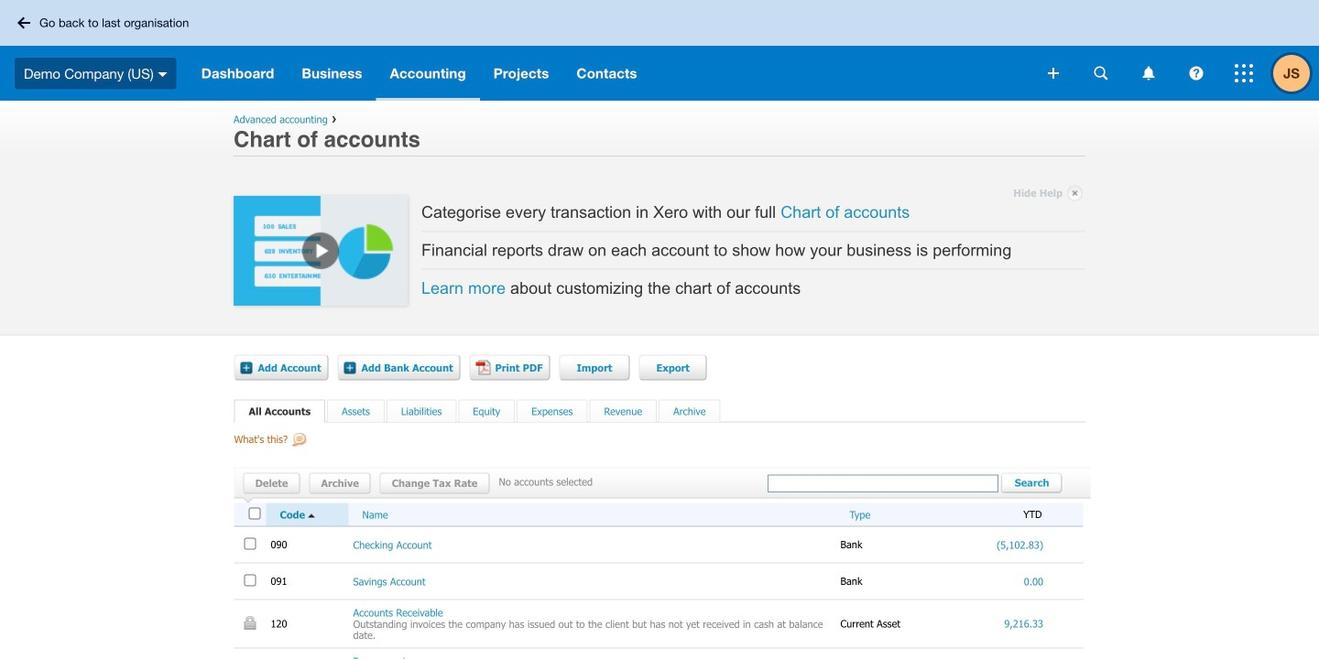 Task type: vqa. For each thing, say whether or not it's contained in the screenshot.
'Back'
no



Task type: describe. For each thing, give the bounding box(es) containing it.
svg image
[[1189, 66, 1203, 80]]



Task type: locate. For each thing, give the bounding box(es) containing it.
svg image
[[17, 17, 30, 29], [1235, 64, 1253, 82], [1094, 66, 1108, 80], [1143, 66, 1155, 80], [1048, 68, 1059, 79], [158, 72, 167, 77]]

you cannot delete/archive system accounts. image
[[244, 616, 256, 630]]

None checkbox
[[249, 508, 261, 520], [244, 538, 256, 550], [244, 575, 256, 587], [249, 508, 261, 520], [244, 538, 256, 550], [244, 575, 256, 587]]

None text field
[[767, 475, 998, 493]]

banner
[[0, 0, 1319, 101]]



